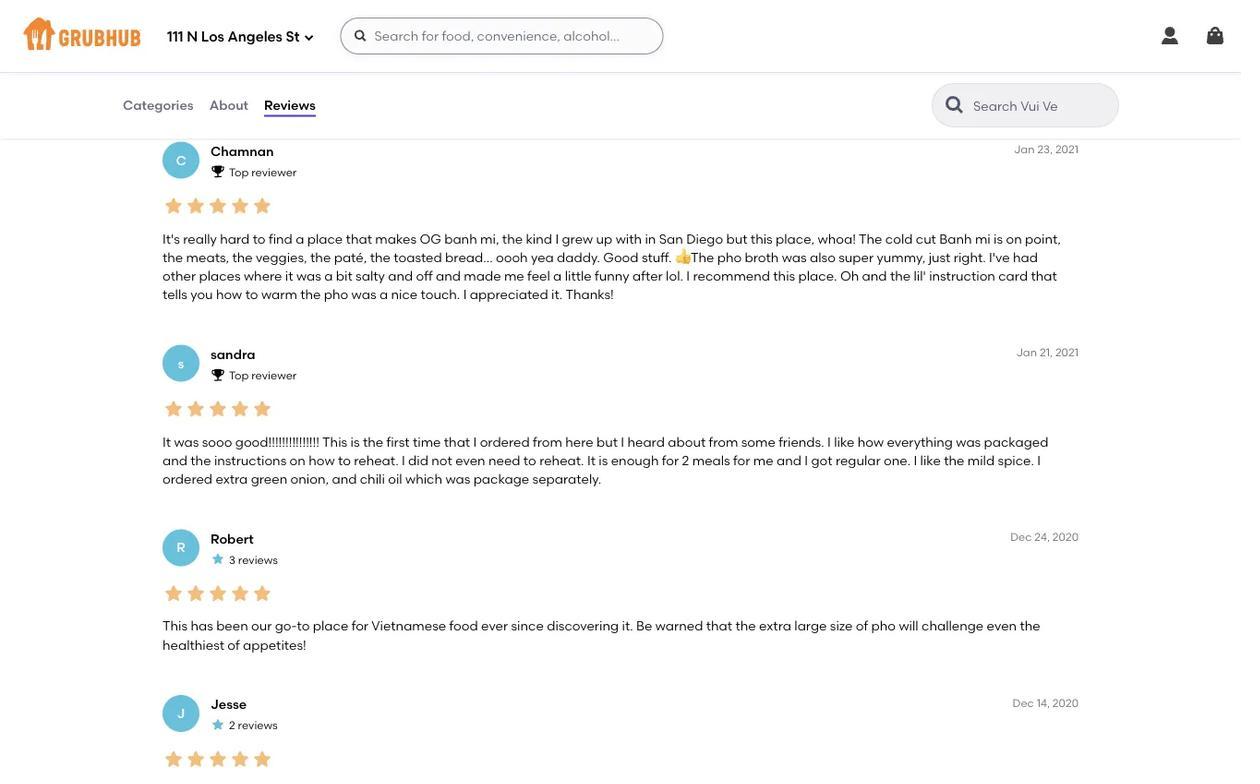Task type: vqa. For each thing, say whether or not it's contained in the screenshot.
'ON' in It was sooo good!!!!!!!!!!!!!!! This is the first time that I ordered from here but I heard about from some friends. I like how everything was packaged and the instructions on how to reheat.  I did not even need to reheat.  It is enough for 2 meals for me and I got regular one.  I like the mild spice.  I ordered extra green onion, and chili oil which was package separately.
yes



Task type: locate. For each thing, give the bounding box(es) containing it.
broth
[[745, 249, 779, 265]]

reviews right 3 at the bottom left of the page
[[238, 553, 278, 566]]

reviews
[[264, 97, 316, 113]]

2021 right 21,
[[1055, 346, 1079, 359]]

dec
[[1010, 530, 1032, 544], [1013, 696, 1034, 709]]

0 vertical spatial 2
[[682, 453, 689, 468]]

dec left 14,
[[1013, 696, 1034, 709]]

2 vertical spatial is
[[599, 453, 608, 468]]

i
[[555, 231, 559, 246], [686, 268, 690, 284], [463, 287, 467, 303], [473, 434, 477, 450], [621, 434, 624, 450], [827, 434, 831, 450], [402, 453, 405, 468], [805, 453, 808, 468], [914, 453, 917, 468], [1037, 453, 1041, 468]]

to
[[253, 231, 266, 246], [245, 287, 258, 303], [338, 453, 351, 468], [523, 453, 536, 468], [297, 618, 310, 634]]

this down broth
[[773, 268, 795, 284]]

1 trophy icon image from the top
[[211, 164, 225, 179]]

about
[[668, 434, 706, 450]]

good
[[603, 249, 639, 265]]

2 2021 from the top
[[1055, 346, 1079, 359]]

in
[[645, 231, 656, 246]]

3 top reviewer from the top
[[229, 369, 297, 382]]

on up had
[[1006, 231, 1022, 246]]

2 inside it was sooo good!!!!!!!!!!!!!!! this is the first time that i ordered from here but i heard about from some friends. i like how everything was packaged and the instructions on how to reheat.  i did not even need to reheat.  it is enough for 2 meals for me and i got regular one.  i like the mild spice.  i ordered extra green onion, and chili oil which was package separately.
[[682, 453, 689, 468]]

healthiest
[[163, 637, 224, 653]]

but up broth
[[726, 231, 748, 246]]

it left the sooo
[[163, 434, 171, 450]]

jan for it's really hard to find a place that makes og banh mi, the kind i grew up with in san diego but this place, whoa! the cold cut banh mi is on point, the meats, the veggies, the paté, the toasted bread... oooh yea daddy. good stuff. 👍 the pho broth was also super yummy, just right. i've had other places where it was a bit salty and off and made me feel a little funny after lol. i recommend this place. oh and the lil' instruction card that tells you how to warm the pho was a nice touch. i appreciated it. thanks!
[[1014, 143, 1035, 156]]

1 horizontal spatial but
[[726, 231, 748, 246]]

1 vertical spatial 2
[[229, 719, 235, 732]]

it. inside this has been our go-to place for vietnamese food ever since discovering it. be warned that the extra large size of pho will challenge even the healthiest of appetites!
[[622, 618, 633, 634]]

0 vertical spatial it
[[163, 434, 171, 450]]

0 vertical spatial dec
[[1010, 530, 1032, 544]]

111 n los angeles st
[[167, 29, 300, 45]]

top reviewer for sandra
[[229, 369, 297, 382]]

little
[[565, 268, 592, 284]]

0 vertical spatial 2021
[[1055, 143, 1079, 156]]

1 vertical spatial like
[[920, 453, 941, 468]]

1 top reviewer from the top
[[229, 18, 297, 32]]

2 vertical spatial top
[[229, 369, 249, 382]]

extra left large at right
[[759, 618, 791, 634]]

on inside it was sooo good!!!!!!!!!!!!!!! this is the first time that i ordered from here but i heard about from some friends. i like how everything was packaged and the instructions on how to reheat.  i did not even need to reheat.  it is enough for 2 meals for me and i got regular one.  i like the mild spice.  i ordered extra green onion, and chili oil which was package separately.
[[290, 453, 306, 468]]

everything
[[887, 434, 953, 450]]

be
[[636, 618, 652, 634]]

warm
[[261, 287, 297, 303]]

0 vertical spatial top reviewer
[[229, 18, 297, 32]]

trophy icon image
[[211, 164, 225, 179], [211, 367, 225, 382]]

2 vertical spatial top reviewer
[[229, 369, 297, 382]]

place inside it's really hard to find a place that makes og banh mi, the kind i grew up with in san diego but this place, whoa! the cold cut banh mi is on point, the meats, the veggies, the paté, the toasted bread... oooh yea daddy. good stuff. 👍 the pho broth was also super yummy, just right. i've had other places where it was a bit salty and off and made me feel a little funny after lol. i recommend this place. oh and the lil' instruction card that tells you how to warm the pho was a nice touch. i appreciated it. thanks!
[[307, 231, 343, 246]]

trophy icon image down sandra
[[211, 367, 225, 382]]

from up meals
[[709, 434, 738, 450]]

it. inside it's really hard to find a place that makes og banh mi, the kind i grew up with in san diego but this place, whoa! the cold cut banh mi is on point, the meats, the veggies, the paté, the toasted bread... oooh yea daddy. good stuff. 👍 the pho broth was also super yummy, just right. i've had other places where it was a bit salty and off and made me feel a little funny after lol. i recommend this place. oh and the lil' instruction card that tells you how to warm the pho was a nice touch. i appreciated it. thanks!
[[551, 287, 563, 303]]

jan 23, 2021
[[1014, 143, 1079, 156]]

1 vertical spatial reviewer
[[251, 165, 297, 179]]

1 vertical spatial of
[[227, 637, 240, 653]]

top right los
[[229, 18, 249, 32]]

even inside this has been our go-to place for vietnamese food ever since discovering it. be warned that the extra large size of pho will challenge even the healthiest of appetites!
[[987, 618, 1017, 634]]

was down place,
[[782, 249, 807, 265]]

place inside this has been our go-to place for vietnamese food ever since discovering it. be warned that the extra large size of pho will challenge even the healthiest of appetites!
[[313, 618, 348, 634]]

1 horizontal spatial the
[[859, 231, 882, 246]]

pho left will at the right bottom
[[871, 618, 896, 634]]

0 vertical spatial trophy icon image
[[211, 164, 225, 179]]

and left chili
[[332, 471, 357, 487]]

0 horizontal spatial this
[[163, 618, 188, 634]]

0 vertical spatial this
[[751, 231, 773, 246]]

extra down instructions
[[216, 471, 248, 487]]

0 vertical spatial this
[[322, 434, 347, 450]]

1 horizontal spatial 2
[[682, 453, 689, 468]]

1 horizontal spatial how
[[309, 453, 335, 468]]

for down some on the right bottom
[[733, 453, 750, 468]]

me
[[504, 268, 524, 284], [753, 453, 774, 468]]

regular
[[836, 453, 881, 468]]

this
[[322, 434, 347, 450], [163, 618, 188, 634]]

2020 right 24,
[[1053, 530, 1079, 544]]

2 trophy icon image from the top
[[211, 367, 225, 382]]

a left the bit
[[324, 268, 333, 284]]

reheat.
[[354, 453, 399, 468], [539, 453, 584, 468]]

from left here
[[533, 434, 562, 450]]

recommend
[[693, 268, 770, 284]]

0 horizontal spatial extra
[[216, 471, 248, 487]]

1 horizontal spatial it.
[[622, 618, 633, 634]]

place up paté, in the left top of the page
[[307, 231, 343, 246]]

1 vertical spatial place
[[313, 618, 348, 634]]

1 vertical spatial 2020
[[1053, 696, 1079, 709]]

that up not
[[444, 434, 470, 450]]

even inside it was sooo good!!!!!!!!!!!!!!! this is the first time that i ordered from here but i heard about from some friends. i like how everything was packaged and the instructions on how to reheat.  i did not even need to reheat.  it is enough for 2 meals for me and i got regular one.  i like the mild spice.  i ordered extra green onion, and chili oil which was package separately.
[[455, 453, 485, 468]]

the left first at the bottom of page
[[363, 434, 383, 450]]

1 2021 from the top
[[1055, 143, 1079, 156]]

ordered up need
[[480, 434, 530, 450]]

excellent service, flavorful and good price
[[163, 84, 422, 99]]

that down had
[[1031, 268, 1057, 284]]

1 vertical spatial extra
[[759, 618, 791, 634]]

1 vertical spatial on
[[290, 453, 306, 468]]

this up "onion,"
[[322, 434, 347, 450]]

2 vertical spatial reviewer
[[251, 369, 297, 382]]

and up touch.
[[436, 268, 461, 284]]

top reviewer down "chamnan"
[[229, 165, 297, 179]]

this up broth
[[751, 231, 773, 246]]

3 reviewer from the top
[[251, 369, 297, 382]]

0 horizontal spatial this
[[751, 231, 773, 246]]

i right kind
[[555, 231, 559, 246]]

the right the challenge on the right bottom of page
[[1020, 618, 1040, 634]]

which
[[405, 471, 442, 487]]

ordered down the sooo
[[163, 471, 212, 487]]

for inside this has been our go-to place for vietnamese food ever since discovering it. be warned that the extra large size of pho will challenge even the healthiest of appetites!
[[352, 618, 369, 634]]

Search for food, convenience, alcohol... search field
[[340, 18, 663, 54]]

1 vertical spatial dec
[[1013, 696, 1034, 709]]

1 horizontal spatial like
[[920, 453, 941, 468]]

0 horizontal spatial pho
[[324, 287, 348, 303]]

dec 14, 2020
[[1013, 696, 1079, 709]]

was down salty
[[351, 287, 376, 303]]

0 horizontal spatial like
[[834, 434, 855, 450]]

0 vertical spatial it.
[[551, 287, 563, 303]]

reviewer down "chamnan"
[[251, 165, 297, 179]]

0 horizontal spatial ordered
[[163, 471, 212, 487]]

did
[[408, 453, 428, 468]]

1 2020 from the top
[[1053, 530, 1079, 544]]

for
[[662, 453, 679, 468], [733, 453, 750, 468], [352, 618, 369, 634]]

1 horizontal spatial of
[[856, 618, 868, 634]]

1 reviewer from the top
[[251, 18, 297, 32]]

2 top reviewer from the top
[[229, 165, 297, 179]]

price
[[390, 84, 422, 99]]

need
[[488, 453, 520, 468]]

star icon image
[[163, 48, 185, 70], [185, 48, 207, 70], [207, 48, 229, 70], [229, 48, 251, 70], [251, 48, 273, 70], [163, 195, 185, 217], [185, 195, 207, 217], [207, 195, 229, 217], [229, 195, 251, 217], [251, 195, 273, 217], [163, 398, 185, 420], [185, 398, 207, 420], [207, 398, 229, 420], [229, 398, 251, 420], [251, 398, 273, 420], [211, 552, 225, 567], [163, 583, 185, 605], [185, 583, 207, 605], [207, 583, 229, 605], [229, 583, 251, 605], [251, 583, 273, 605], [211, 718, 225, 732], [163, 748, 185, 770], [185, 748, 207, 770], [207, 748, 229, 770], [229, 748, 251, 770], [251, 748, 273, 770]]

the
[[502, 231, 523, 246], [163, 249, 183, 265], [232, 249, 253, 265], [310, 249, 331, 265], [370, 249, 391, 265], [890, 268, 911, 284], [300, 287, 321, 303], [363, 434, 383, 450], [191, 453, 211, 468], [944, 453, 964, 468], [735, 618, 756, 634], [1020, 618, 1040, 634]]

2 vertical spatial how
[[309, 453, 335, 468]]

enough
[[611, 453, 659, 468]]

0 vertical spatial reviewer
[[251, 18, 297, 32]]

1 vertical spatial reviews
[[238, 719, 278, 732]]

2020 right 14,
[[1053, 696, 1079, 709]]

separately.
[[532, 471, 601, 487]]

the up oooh
[[502, 231, 523, 246]]

like
[[834, 434, 855, 450], [920, 453, 941, 468]]

top reviewer down sandra
[[229, 369, 297, 382]]

how up regular
[[858, 434, 884, 450]]

jan
[[1014, 143, 1035, 156], [1016, 346, 1037, 359]]

is right mi
[[994, 231, 1003, 246]]

1 vertical spatial ordered
[[163, 471, 212, 487]]

top down "chamnan"
[[229, 165, 249, 179]]

touch.
[[421, 287, 460, 303]]

0 horizontal spatial reheat.
[[354, 453, 399, 468]]

1 horizontal spatial reheat.
[[539, 453, 584, 468]]

mi,
[[480, 231, 499, 246]]

0 vertical spatial pho
[[717, 249, 742, 265]]

0 vertical spatial how
[[216, 287, 242, 303]]

dec for jesse
[[1013, 696, 1034, 709]]

pho down the bit
[[324, 287, 348, 303]]

i right touch.
[[463, 287, 467, 303]]

jan left 23, at the right of the page
[[1014, 143, 1035, 156]]

0 vertical spatial is
[[994, 231, 1003, 246]]

3 top from the top
[[229, 369, 249, 382]]

how
[[216, 287, 242, 303], [858, 434, 884, 450], [309, 453, 335, 468]]

2 horizontal spatial pho
[[871, 618, 896, 634]]

s
[[178, 355, 184, 371]]

trophy icon image down "chamnan"
[[211, 164, 225, 179]]

2021 right 23, at the right of the page
[[1055, 143, 1079, 156]]

and
[[326, 84, 351, 99], [388, 268, 413, 284], [436, 268, 461, 284], [862, 268, 887, 284], [163, 453, 187, 468], [777, 453, 802, 468], [332, 471, 357, 487]]

super
[[839, 249, 874, 265]]

me inside it was sooo good!!!!!!!!!!!!!!! this is the first time that i ordered from here but i heard about from some friends. i like how everything was packaged and the instructions on how to reheat.  i did not even need to reheat.  it is enough for 2 meals for me and i got regular one.  i like the mild spice.  i ordered extra green onion, and chili oil which was package separately.
[[753, 453, 774, 468]]

svg image
[[1159, 25, 1181, 47], [1204, 25, 1226, 47], [353, 29, 368, 43]]

for left the vietnamese
[[352, 618, 369, 634]]

a
[[296, 231, 304, 246], [324, 268, 333, 284], [553, 268, 562, 284], [379, 287, 388, 303]]

0 vertical spatial of
[[856, 618, 868, 634]]

meats,
[[186, 249, 229, 265]]

robert
[[211, 531, 254, 546]]

extra inside this has been our go-to place for vietnamese food ever since discovering it. be warned that the extra large size of pho will challenge even the healthiest of appetites!
[[759, 618, 791, 634]]

me down oooh
[[504, 268, 524, 284]]

like up regular
[[834, 434, 855, 450]]

on
[[1006, 231, 1022, 246], [290, 453, 306, 468]]

reheat. up chili
[[354, 453, 399, 468]]

1 reheat. from the left
[[354, 453, 399, 468]]

2 top from the top
[[229, 165, 249, 179]]

21,
[[1040, 346, 1053, 359]]

i up package
[[473, 434, 477, 450]]

0 vertical spatial even
[[455, 453, 485, 468]]

on inside it's really hard to find a place that makes og banh mi, the kind i grew up with in san diego but this place, whoa! the cold cut banh mi is on point, the meats, the veggies, the paté, the toasted bread... oooh yea daddy. good stuff. 👍 the pho broth was also super yummy, just right. i've had other places where it was a bit salty and off and made me feel a little funny after lol. i recommend this place. oh and the lil' instruction card that tells you how to warm the pho was a nice touch. i appreciated it. thanks!
[[1006, 231, 1022, 246]]

1 vertical spatial this
[[163, 618, 188, 634]]

was down not
[[445, 471, 470, 487]]

toasted
[[394, 249, 442, 265]]

top down sandra
[[229, 369, 249, 382]]

1 vertical spatial top reviewer
[[229, 165, 297, 179]]

that inside this has been our go-to place for vietnamese food ever since discovering it. be warned that the extra large size of pho will challenge even the healthiest of appetites!
[[706, 618, 732, 634]]

it. left the thanks!
[[551, 287, 563, 303]]

1 vertical spatial it.
[[622, 618, 633, 634]]

i left did on the bottom left
[[402, 453, 405, 468]]

how up "onion,"
[[309, 453, 335, 468]]

but right here
[[597, 434, 618, 450]]

is left first at the bottom of page
[[350, 434, 360, 450]]

1 horizontal spatial extra
[[759, 618, 791, 634]]

2 vertical spatial pho
[[871, 618, 896, 634]]

trophy icon image for chamnan
[[211, 164, 225, 179]]

was left the sooo
[[174, 434, 199, 450]]

1 vertical spatial but
[[597, 434, 618, 450]]

heard
[[627, 434, 665, 450]]

reviewer for sandra
[[251, 369, 297, 382]]

has
[[191, 618, 213, 634]]

for down about
[[662, 453, 679, 468]]

0 vertical spatial on
[[1006, 231, 1022, 246]]

2 reviewer from the top
[[251, 165, 297, 179]]

1 horizontal spatial is
[[599, 453, 608, 468]]

is left enough
[[599, 453, 608, 468]]

oil
[[388, 471, 402, 487]]

that right the warned
[[706, 618, 732, 634]]

2 2020 from the top
[[1053, 696, 1079, 709]]

2 horizontal spatial how
[[858, 434, 884, 450]]

hard
[[220, 231, 250, 246]]

funny
[[595, 268, 629, 284]]

it. left be
[[622, 618, 633, 634]]

of right the size
[[856, 618, 868, 634]]

lil'
[[914, 268, 926, 284]]

0 horizontal spatial it
[[163, 434, 171, 450]]

ordered
[[480, 434, 530, 450], [163, 471, 212, 487]]

off
[[416, 268, 433, 284]]

0 vertical spatial the
[[859, 231, 882, 246]]

0 vertical spatial reviews
[[238, 553, 278, 566]]

place right the "go-"
[[313, 618, 348, 634]]

2 from from the left
[[709, 434, 738, 450]]

it.
[[551, 287, 563, 303], [622, 618, 633, 634]]

even right the challenge on the right bottom of page
[[987, 618, 1017, 634]]

that up paté, in the left top of the page
[[346, 231, 372, 246]]

i right 'spice.'
[[1037, 453, 1041, 468]]

2 reviews from the top
[[238, 719, 278, 732]]

categories
[[123, 97, 194, 113]]

mild
[[968, 453, 995, 468]]

1 horizontal spatial pho
[[717, 249, 742, 265]]

0 vertical spatial place
[[307, 231, 343, 246]]

2 down about
[[682, 453, 689, 468]]

0 vertical spatial 2020
[[1053, 530, 1079, 544]]

i've
[[989, 249, 1010, 265]]

vietnamese
[[371, 618, 446, 634]]

0 horizontal spatial but
[[597, 434, 618, 450]]

1 horizontal spatial this
[[322, 434, 347, 450]]

this
[[751, 231, 773, 246], [773, 268, 795, 284]]

2 horizontal spatial for
[[733, 453, 750, 468]]

you
[[190, 287, 213, 303]]

even right not
[[455, 453, 485, 468]]

where
[[244, 268, 282, 284]]

on up "onion,"
[[290, 453, 306, 468]]

large
[[794, 618, 827, 634]]

1 vertical spatial me
[[753, 453, 774, 468]]

me down some on the right bottom
[[753, 453, 774, 468]]

2 horizontal spatial is
[[994, 231, 1003, 246]]

just
[[929, 249, 951, 265]]

jan for it was sooo good!!!!!!!!!!!!!!! this is the first time that i ordered from here but i heard about from some friends. i like how everything was packaged and the instructions on how to reheat.  i did not even need to reheat.  it is enough for 2 meals for me and i got regular one.  i like the mild spice.  i ordered extra green onion, and chili oil which was package separately.
[[1016, 346, 1037, 359]]

1 horizontal spatial me
[[753, 453, 774, 468]]

pho up recommend
[[717, 249, 742, 265]]

extra
[[216, 471, 248, 487], [759, 618, 791, 634]]

1 vertical spatial it
[[587, 453, 596, 468]]

1 vertical spatial the
[[691, 249, 714, 265]]

kind
[[526, 231, 552, 246]]

Search Vui Ve search field
[[971, 97, 1113, 115]]

svg image
[[303, 32, 314, 43]]

stuff.
[[642, 249, 672, 265]]

0 vertical spatial ordered
[[480, 434, 530, 450]]

1 horizontal spatial even
[[987, 618, 1017, 634]]

1 vertical spatial pho
[[324, 287, 348, 303]]

0 vertical spatial jan
[[1014, 143, 1035, 156]]

1 horizontal spatial ordered
[[480, 434, 530, 450]]

it down here
[[587, 453, 596, 468]]

jan left 21,
[[1016, 346, 1037, 359]]

1 vertical spatial top
[[229, 165, 249, 179]]

top reviewer for chamnan
[[229, 165, 297, 179]]

0 horizontal spatial from
[[533, 434, 562, 450]]

the up super
[[859, 231, 882, 246]]

reviews down the jesse on the left of page
[[238, 719, 278, 732]]

1 horizontal spatial from
[[709, 434, 738, 450]]

place for to
[[313, 618, 348, 634]]

top reviewer right los
[[229, 18, 297, 32]]

the down diego
[[691, 249, 714, 265]]

2 reheat. from the left
[[539, 453, 584, 468]]

1 horizontal spatial for
[[662, 453, 679, 468]]

2 down the jesse on the left of page
[[229, 719, 235, 732]]

1 vertical spatial 2021
[[1055, 346, 1079, 359]]

1 horizontal spatial on
[[1006, 231, 1022, 246]]

0 horizontal spatial how
[[216, 287, 242, 303]]

bit
[[336, 268, 352, 284]]

0 vertical spatial me
[[504, 268, 524, 284]]

the down the sooo
[[191, 453, 211, 468]]

ever
[[481, 618, 508, 634]]

that inside it was sooo good!!!!!!!!!!!!!!! this is the first time that i ordered from here but i heard about from some friends. i like how everything was packaged and the instructions on how to reheat.  i did not even need to reheat.  it is enough for 2 meals for me and i got regular one.  i like the mild spice.  i ordered extra green onion, and chili oil which was package separately.
[[444, 434, 470, 450]]

2 horizontal spatial svg image
[[1204, 25, 1226, 47]]

diego
[[686, 231, 723, 246]]

but inside it's really hard to find a place that makes og banh mi, the kind i grew up with in san diego but this place, whoa! the cold cut banh mi is on point, the meats, the veggies, the paté, the toasted bread... oooh yea daddy. good stuff. 👍 the pho broth was also super yummy, just right. i've had other places where it was a bit salty and off and made me feel a little funny after lol. i recommend this place. oh and the lil' instruction card that tells you how to warm the pho was a nice touch. i appreciated it. thanks!
[[726, 231, 748, 246]]

2021
[[1055, 143, 1079, 156], [1055, 346, 1079, 359]]

0 vertical spatial but
[[726, 231, 748, 246]]

it's really hard to find a place that makes og banh mi, the kind i grew up with in san diego but this place, whoa! the cold cut banh mi is on point, the meats, the veggies, the paté, the toasted bread... oooh yea daddy. good stuff. 👍 the pho broth was also super yummy, just right. i've had other places where it was a bit salty and off and made me feel a little funny after lol. i recommend this place. oh and the lil' instruction card that tells you how to warm the pho was a nice touch. i appreciated it. thanks!
[[163, 231, 1061, 303]]

place for a
[[307, 231, 343, 246]]

0 horizontal spatial me
[[504, 268, 524, 284]]

spice.
[[998, 453, 1034, 468]]

0 horizontal spatial even
[[455, 453, 485, 468]]

was
[[782, 249, 807, 265], [296, 268, 321, 284], [351, 287, 376, 303], [174, 434, 199, 450], [956, 434, 981, 450], [445, 471, 470, 487]]

1 horizontal spatial this
[[773, 268, 795, 284]]

0 horizontal spatial for
[[352, 618, 369, 634]]

i right one.
[[914, 453, 917, 468]]

0 vertical spatial top
[[229, 18, 249, 32]]

reviewer down sandra
[[251, 369, 297, 382]]

1 vertical spatial jan
[[1016, 346, 1037, 359]]

1 vertical spatial is
[[350, 434, 360, 450]]

dec left 24,
[[1010, 530, 1032, 544]]

appreciated
[[470, 287, 548, 303]]

1 reviews from the top
[[238, 553, 278, 566]]

the
[[859, 231, 882, 246], [691, 249, 714, 265]]



Task type: describe. For each thing, give the bounding box(es) containing it.
friends.
[[779, 434, 824, 450]]

and right oh
[[862, 268, 887, 284]]

salty
[[356, 268, 385, 284]]

extra inside it was sooo good!!!!!!!!!!!!!!! this is the first time that i ordered from here but i heard about from some friends. i like how everything was packaged and the instructions on how to reheat.  i did not even need to reheat.  it is enough for 2 meals for me and i got regular one.  i like the mild spice.  i ordered extra green onion, and chili oil which was package separately.
[[216, 471, 248, 487]]

a right feel
[[553, 268, 562, 284]]

after
[[633, 268, 663, 284]]

2021 for it was sooo good!!!!!!!!!!!!!!! this is the first time that i ordered from here but i heard about from some friends. i like how everything was packaged and the instructions on how to reheat.  i did not even need to reheat.  it is enough for 2 meals for me and i got regular one.  i like the mild spice.  i ordered extra green onion, and chili oil which was package separately.
[[1055, 346, 1079, 359]]

the down it's
[[163, 249, 183, 265]]

up
[[596, 231, 613, 246]]

it
[[285, 268, 293, 284]]

i right lol.
[[686, 268, 690, 284]]

1 horizontal spatial svg image
[[1159, 25, 1181, 47]]

reviews for jesse
[[238, 719, 278, 732]]

how inside it's really hard to find a place that makes og banh mi, the kind i grew up with in san diego but this place, whoa! the cold cut banh mi is on point, the meats, the veggies, the paté, the toasted bread... oooh yea daddy. good stuff. 👍 the pho broth was also super yummy, just right. i've had other places where it was a bit salty and off and made me feel a little funny after lol. i recommend this place. oh and the lil' instruction card that tells you how to warm the pho was a nice touch. i appreciated it. thanks!
[[216, 287, 242, 303]]

los
[[201, 29, 224, 45]]

1 vertical spatial this
[[773, 268, 795, 284]]

lol.
[[666, 268, 683, 284]]

and left good
[[326, 84, 351, 99]]

it was sooo good!!!!!!!!!!!!!!! this is the first time that i ordered from here but i heard about from some friends. i like how everything was packaged and the instructions on how to reheat.  i did not even need to reheat.  it is enough for 2 meals for me and i got regular one.  i like the mild spice.  i ordered extra green onion, and chili oil which was package separately.
[[163, 434, 1048, 487]]

the up salty
[[370, 249, 391, 265]]

flavorful
[[272, 84, 323, 99]]

food
[[449, 618, 478, 634]]

0 vertical spatial like
[[834, 434, 855, 450]]

other
[[163, 268, 196, 284]]

2020 for robert
[[1053, 530, 1079, 544]]

reviews for robert
[[238, 553, 278, 566]]

and left instructions
[[163, 453, 187, 468]]

here
[[565, 434, 593, 450]]

0 horizontal spatial is
[[350, 434, 360, 450]]

feel
[[527, 268, 550, 284]]

and down friends.
[[777, 453, 802, 468]]

whoa!
[[818, 231, 856, 246]]

veggies,
[[256, 249, 307, 265]]

jesse
[[211, 697, 247, 712]]

it's
[[163, 231, 180, 246]]

2021 for it's really hard to find a place that makes og banh mi, the kind i grew up with in san diego but this place, whoa! the cold cut banh mi is on point, the meats, the veggies, the paté, the toasted bread... oooh yea daddy. good stuff. 👍 the pho broth was also super yummy, just right. i've had other places where it was a bit salty and off and made me feel a little funny after lol. i recommend this place. oh and the lil' instruction card that tells you how to warm the pho was a nice touch. i appreciated it. thanks!
[[1055, 143, 1079, 156]]

3
[[229, 553, 235, 566]]

search icon image
[[944, 94, 966, 116]]

to inside this has been our go-to place for vietnamese food ever since discovering it. be warned that the extra large size of pho will challenge even the healthiest of appetites!
[[297, 618, 310, 634]]

find
[[269, 231, 293, 246]]

a left nice
[[379, 287, 388, 303]]

bread...
[[445, 249, 493, 265]]

👍
[[675, 249, 688, 265]]

2020 for jesse
[[1053, 696, 1079, 709]]

made
[[464, 268, 501, 284]]

the left large at right
[[735, 618, 756, 634]]

oh
[[840, 268, 859, 284]]

0 horizontal spatial of
[[227, 637, 240, 653]]

banh
[[939, 231, 972, 246]]

r
[[177, 540, 185, 556]]

the down yummy, on the right top of page
[[890, 268, 911, 284]]

thanks!
[[566, 287, 614, 303]]

with
[[616, 231, 642, 246]]

since
[[511, 618, 544, 634]]

3 reviews
[[229, 553, 278, 566]]

nice
[[391, 287, 418, 303]]

oooh
[[496, 249, 528, 265]]

trophy icon image for sandra
[[211, 367, 225, 382]]

and up nice
[[388, 268, 413, 284]]

main navigation navigation
[[0, 0, 1241, 72]]

place,
[[776, 231, 815, 246]]

appetites!
[[243, 637, 306, 653]]

green
[[251, 471, 287, 487]]

good
[[354, 84, 387, 99]]

about button
[[208, 72, 249, 139]]

banh
[[444, 231, 477, 246]]

reviews button
[[263, 72, 317, 139]]

pho inside this has been our go-to place for vietnamese food ever since discovering it. be warned that the extra large size of pho will challenge even the healthiest of appetites!
[[871, 618, 896, 634]]

the down hard
[[232, 249, 253, 265]]

0 horizontal spatial the
[[691, 249, 714, 265]]

jan 21, 2021
[[1016, 346, 1079, 359]]

1 from from the left
[[533, 434, 562, 450]]

size
[[830, 618, 853, 634]]

point,
[[1025, 231, 1061, 246]]

this inside this has been our go-to place for vietnamese food ever since discovering it. be warned that the extra large size of pho will challenge even the healthiest of appetites!
[[163, 618, 188, 634]]

onion,
[[290, 471, 329, 487]]

package
[[473, 471, 529, 487]]

really
[[183, 231, 217, 246]]

1 vertical spatial how
[[858, 434, 884, 450]]

j
[[177, 706, 185, 721]]

top for sandra
[[229, 369, 249, 382]]

the right warm
[[300, 287, 321, 303]]

1 top from the top
[[229, 18, 249, 32]]

got
[[811, 453, 832, 468]]

i up 'got'
[[827, 434, 831, 450]]

is inside it's really hard to find a place that makes og banh mi, the kind i grew up with in san diego but this place, whoa! the cold cut banh mi is on point, the meats, the veggies, the paté, the toasted bread... oooh yea daddy. good stuff. 👍 the pho broth was also super yummy, just right. i've had other places where it was a bit salty and off and made me feel a little funny after lol. i recommend this place. oh and the lil' instruction card that tells you how to warm the pho was a nice touch. i appreciated it. thanks!
[[994, 231, 1003, 246]]

makes
[[375, 231, 416, 246]]

top for chamnan
[[229, 165, 249, 179]]

0 horizontal spatial svg image
[[353, 29, 368, 43]]

but inside it was sooo good!!!!!!!!!!!!!!! this is the first time that i ordered from here but i heard about from some friends. i like how everything was packaged and the instructions on how to reheat.  i did not even need to reheat.  it is enough for 2 meals for me and i got regular one.  i like the mild spice.  i ordered extra green onion, and chili oil which was package separately.
[[597, 434, 618, 450]]

dec for robert
[[1010, 530, 1032, 544]]

the left paté, in the left top of the page
[[310, 249, 331, 265]]

paté,
[[334, 249, 367, 265]]

reviewer for chamnan
[[251, 165, 297, 179]]

me inside it's really hard to find a place that makes og banh mi, the kind i grew up with in san diego but this place, whoa! the cold cut banh mi is on point, the meats, the veggies, the paté, the toasted bread... oooh yea daddy. good stuff. 👍 the pho broth was also super yummy, just right. i've had other places where it was a bit salty and off and made me feel a little funny after lol. i recommend this place. oh and the lil' instruction card that tells you how to warm the pho was a nice touch. i appreciated it. thanks!
[[504, 268, 524, 284]]

instruction
[[929, 268, 995, 284]]

chili
[[360, 471, 385, 487]]

23,
[[1037, 143, 1053, 156]]

this has been our go-to place for vietnamese food ever since discovering it. be warned that the extra large size of pho will challenge even the healthiest of appetites!
[[163, 618, 1040, 653]]

san
[[659, 231, 683, 246]]

0 horizontal spatial 2
[[229, 719, 235, 732]]

i left 'got'
[[805, 453, 808, 468]]

cut
[[916, 231, 936, 246]]

c
[[176, 152, 186, 168]]

was up mild
[[956, 434, 981, 450]]

grew
[[562, 231, 593, 246]]

14,
[[1037, 696, 1050, 709]]

a right "find"
[[296, 231, 304, 246]]

card
[[998, 268, 1028, 284]]

cold
[[885, 231, 913, 246]]

packaged
[[984, 434, 1048, 450]]

i up enough
[[621, 434, 624, 450]]

discovering
[[547, 618, 619, 634]]

been
[[216, 618, 248, 634]]

place.
[[798, 268, 837, 284]]

some
[[741, 434, 776, 450]]

this inside it was sooo good!!!!!!!!!!!!!!! this is the first time that i ordered from here but i heard about from some friends. i like how everything was packaged and the instructions on how to reheat.  i did not even need to reheat.  it is enough for 2 meals for me and i got regular one.  i like the mild spice.  i ordered extra green onion, and chili oil which was package separately.
[[322, 434, 347, 450]]

good!!!!!!!!!!!!!!!
[[235, 434, 319, 450]]

had
[[1013, 249, 1038, 265]]

right.
[[954, 249, 986, 265]]

st
[[286, 29, 300, 45]]

instructions
[[214, 453, 286, 468]]

2 reviews
[[229, 719, 278, 732]]

chamnan
[[211, 143, 274, 159]]

was right it
[[296, 268, 321, 284]]

the left mild
[[944, 453, 964, 468]]



